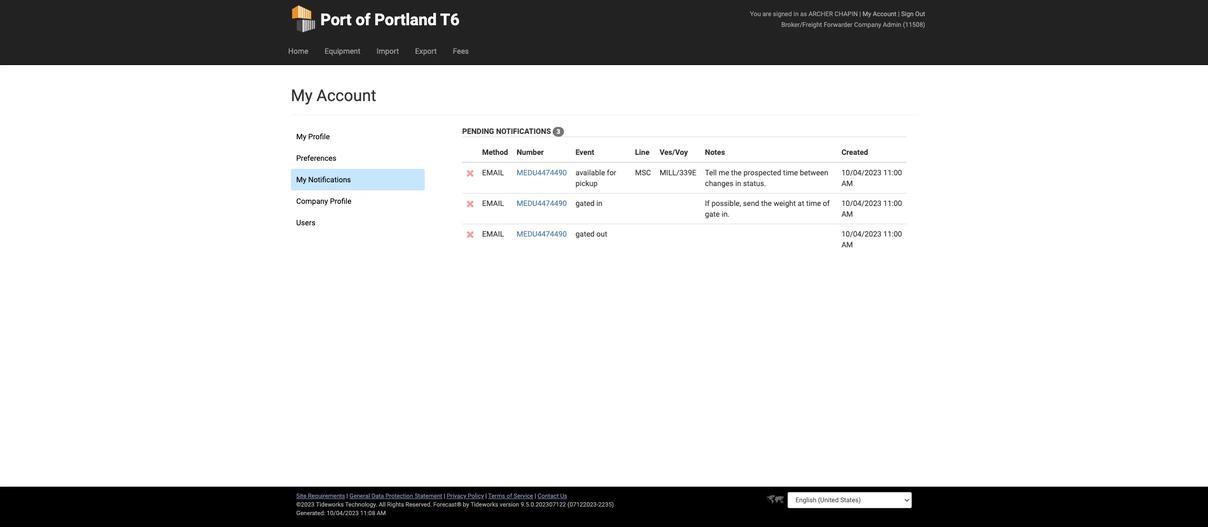 Task type: locate. For each thing, give the bounding box(es) containing it.
11:08
[[360, 510, 375, 517]]

10/04/2023 11:00 am
[[842, 169, 903, 188], [842, 199, 903, 219], [842, 230, 903, 249]]

general
[[350, 493, 370, 500]]

technology.
[[345, 501, 377, 508]]

out inside you are signed in as archer chapin | my account | sign out broker/freight forwarder company admin (11508)
[[916, 10, 926, 18]]

the right send
[[761, 199, 772, 208]]

1 vertical spatial notifications
[[308, 175, 351, 184]]

3 email from the top
[[482, 230, 504, 238]]

port of portland t6
[[321, 10, 460, 29]]

site requirements | general data protection statement | privacy policy | terms of service | contact us ©2023 tideworks technology. all rights reserved. forecast® by tideworks version 9.5.0.202307122 (07122023-2235) generated: 10/04/2023 11:08 am
[[296, 493, 614, 517]]

notifications up 'company profile'
[[308, 175, 351, 184]]

medu4474490 link left gated out
[[517, 230, 567, 238]]

email for available for pickup
[[482, 169, 504, 177]]

11:00
[[884, 169, 903, 177], [884, 199, 903, 208], [884, 230, 903, 238]]

1 vertical spatial email
[[482, 199, 504, 208]]

0 horizontal spatial the
[[731, 169, 742, 177]]

2 vertical spatial email
[[482, 230, 504, 238]]

time right at
[[807, 199, 821, 208]]

10/04/2023 for gated out
[[842, 230, 882, 238]]

2 vertical spatial medu4474490
[[517, 230, 567, 238]]

protection
[[386, 493, 413, 500]]

2 vertical spatial 10/04/2023 11:00 am
[[842, 230, 903, 249]]

1 vertical spatial the
[[761, 199, 772, 208]]

| right chapin
[[860, 10, 861, 18]]

medu4474490 link for available for pickup
[[517, 169, 567, 177]]

1 vertical spatial 11:00
[[884, 199, 903, 208]]

equipment button
[[317, 38, 369, 65]]

click to delete image down pending
[[467, 170, 474, 177]]

my up preferences
[[296, 132, 307, 141]]

as
[[801, 10, 807, 18]]

2 medu4474490 link from the top
[[517, 199, 567, 208]]

2 vertical spatial 11:00
[[884, 230, 903, 238]]

0 vertical spatial medu4474490
[[517, 169, 567, 177]]

medu4474490 link left the gated in
[[517, 199, 567, 208]]

out
[[916, 10, 926, 18], [597, 230, 608, 238]]

email for gated out
[[482, 230, 504, 238]]

1 vertical spatial out
[[597, 230, 608, 238]]

gated
[[576, 199, 595, 208], [576, 230, 595, 238]]

portland
[[375, 10, 437, 29]]

profile
[[308, 132, 330, 141], [330, 197, 352, 205]]

0 vertical spatial profile
[[308, 132, 330, 141]]

0 vertical spatial account
[[873, 10, 897, 18]]

notifications for pending
[[496, 127, 551, 136]]

notifications up number
[[496, 127, 551, 136]]

0 vertical spatial gated
[[576, 199, 595, 208]]

1 vertical spatial medu4474490
[[517, 199, 567, 208]]

am
[[842, 179, 853, 188], [842, 210, 853, 219], [842, 241, 853, 249], [377, 510, 386, 517]]

you are signed in as archer chapin | my account | sign out broker/freight forwarder company admin (11508)
[[750, 10, 926, 29]]

my right chapin
[[863, 10, 872, 18]]

0 vertical spatial the
[[731, 169, 742, 177]]

contact us link
[[538, 493, 567, 500]]

gated out
[[576, 230, 608, 238]]

1 vertical spatial time
[[807, 199, 821, 208]]

1 click to delete image from the top
[[467, 170, 474, 177]]

1 vertical spatial medu4474490 link
[[517, 199, 567, 208]]

medu4474490
[[517, 169, 567, 177], [517, 199, 567, 208], [517, 230, 567, 238]]

sign
[[902, 10, 914, 18]]

available for pickup
[[576, 169, 617, 188]]

all
[[379, 501, 386, 508]]

us
[[560, 493, 567, 500]]

3 medu4474490 link from the top
[[517, 230, 567, 238]]

1 vertical spatial click to delete image
[[467, 201, 474, 208]]

in left as
[[794, 10, 799, 18]]

2 vertical spatial of
[[507, 493, 512, 500]]

click to delete image up click to delete icon
[[467, 201, 474, 208]]

0 vertical spatial medu4474490 link
[[517, 169, 567, 177]]

1 vertical spatial of
[[823, 199, 830, 208]]

my up my profile in the top of the page
[[291, 86, 313, 105]]

fees
[[453, 47, 469, 55]]

available
[[576, 169, 605, 177]]

of
[[356, 10, 371, 29], [823, 199, 830, 208], [507, 493, 512, 500]]

the inside tell me the prospected time between changes in status.
[[731, 169, 742, 177]]

2 11:00 from the top
[[884, 199, 903, 208]]

of right at
[[823, 199, 830, 208]]

time inside if possible, send the weight at time of gate in.
[[807, 199, 821, 208]]

out up (11508)
[[916, 10, 926, 18]]

1 vertical spatial in
[[736, 179, 742, 188]]

2 horizontal spatial of
[[823, 199, 830, 208]]

chapin
[[835, 10, 858, 18]]

in
[[794, 10, 799, 18], [736, 179, 742, 188]]

profile up preferences
[[308, 132, 330, 141]]

0 vertical spatial 10/04/2023 11:00 am
[[842, 169, 903, 188]]

my down preferences
[[296, 175, 307, 184]]

port
[[321, 10, 352, 29]]

version
[[500, 501, 519, 508]]

the right me
[[731, 169, 742, 177]]

0 vertical spatial click to delete image
[[467, 170, 474, 177]]

medu4474490 down number
[[517, 169, 567, 177]]

1 horizontal spatial in
[[794, 10, 799, 18]]

if possible, send the weight at time of gate in.
[[705, 199, 830, 219]]

export
[[415, 47, 437, 55]]

2 gated from the top
[[576, 230, 595, 238]]

1 vertical spatial profile
[[330, 197, 352, 205]]

company down my account link
[[855, 21, 882, 29]]

0 vertical spatial time
[[783, 169, 798, 177]]

sign out link
[[902, 10, 926, 18]]

2 vertical spatial medu4474490 link
[[517, 230, 567, 238]]

1 email from the top
[[482, 169, 504, 177]]

click to delete image
[[467, 170, 474, 177], [467, 201, 474, 208]]

1 medu4474490 from the top
[[517, 169, 567, 177]]

msc
[[635, 169, 651, 177]]

notifications inside pending notifications 3
[[496, 127, 551, 136]]

1 horizontal spatial of
[[507, 493, 512, 500]]

0 horizontal spatial out
[[597, 230, 608, 238]]

2 medu4474490 from the top
[[517, 199, 567, 208]]

in left status.
[[736, 179, 742, 188]]

account down equipment popup button
[[317, 86, 376, 105]]

(11508)
[[903, 21, 926, 29]]

medu4474490 for gated out
[[517, 230, 567, 238]]

2 10/04/2023 11:00 am from the top
[[842, 199, 903, 219]]

profile for my profile
[[308, 132, 330, 141]]

my
[[863, 10, 872, 18], [291, 86, 313, 105], [296, 132, 307, 141], [296, 175, 307, 184]]

company
[[855, 21, 882, 29], [296, 197, 328, 205]]

0 horizontal spatial time
[[783, 169, 798, 177]]

| left general
[[347, 493, 348, 500]]

|
[[860, 10, 861, 18], [898, 10, 900, 18], [347, 493, 348, 500], [444, 493, 446, 500], [486, 493, 487, 500], [535, 493, 536, 500]]

of up version
[[507, 493, 512, 500]]

1 vertical spatial account
[[317, 86, 376, 105]]

medu4474490 left gated out
[[517, 230, 567, 238]]

my for my profile
[[296, 132, 307, 141]]

medu4474490 left the gated in
[[517, 199, 567, 208]]

0 horizontal spatial in
[[736, 179, 742, 188]]

3 medu4474490 from the top
[[517, 230, 567, 238]]

notifications
[[496, 127, 551, 136], [308, 175, 351, 184]]

medu4474490 link
[[517, 169, 567, 177], [517, 199, 567, 208], [517, 230, 567, 238]]

my profile
[[296, 132, 330, 141]]

time left between
[[783, 169, 798, 177]]

profile down my notifications on the top
[[330, 197, 352, 205]]

of right port
[[356, 10, 371, 29]]

10/04/2023 11:00 am for if possible, send the weight at time of gate in.
[[842, 199, 903, 219]]

2 email from the top
[[482, 199, 504, 208]]

0 horizontal spatial notifications
[[308, 175, 351, 184]]

time
[[783, 169, 798, 177], [807, 199, 821, 208]]

gated left in
[[576, 199, 595, 208]]

users
[[296, 218, 316, 227]]

medu4474490 link for gated in
[[517, 199, 567, 208]]

0 vertical spatial in
[[794, 10, 799, 18]]

the
[[731, 169, 742, 177], [761, 199, 772, 208]]

tell me the prospected time between changes in status.
[[705, 169, 829, 188]]

1 horizontal spatial account
[[873, 10, 897, 18]]

1 horizontal spatial company
[[855, 21, 882, 29]]

gated down the gated in
[[576, 230, 595, 238]]

| up 9.5.0.202307122 on the bottom left
[[535, 493, 536, 500]]

1 horizontal spatial out
[[916, 10, 926, 18]]

0 vertical spatial company
[[855, 21, 882, 29]]

0 vertical spatial 11:00
[[884, 169, 903, 177]]

0 vertical spatial of
[[356, 10, 371, 29]]

10/04/2023 11:00 am for tell me the prospected time between changes in status.
[[842, 169, 903, 188]]

1 10/04/2023 11:00 am from the top
[[842, 169, 903, 188]]

method
[[482, 148, 508, 157]]

out down in
[[597, 230, 608, 238]]

company up users
[[296, 197, 328, 205]]

number
[[517, 148, 544, 157]]

10/04/2023
[[842, 169, 882, 177], [842, 199, 882, 208], [842, 230, 882, 238], [327, 510, 359, 517]]

0 vertical spatial notifications
[[496, 127, 551, 136]]

1 vertical spatial gated
[[576, 230, 595, 238]]

10/04/2023 inside site requirements | general data protection statement | privacy policy | terms of service | contact us ©2023 tideworks technology. all rights reserved. forecast® by tideworks version 9.5.0.202307122 (07122023-2235) generated: 10/04/2023 11:08 am
[[327, 510, 359, 517]]

account up admin
[[873, 10, 897, 18]]

10/04/2023 for available for pickup
[[842, 169, 882, 177]]

the inside if possible, send the weight at time of gate in.
[[761, 199, 772, 208]]

| left sign
[[898, 10, 900, 18]]

1 horizontal spatial notifications
[[496, 127, 551, 136]]

generated:
[[296, 510, 325, 517]]

notes
[[705, 148, 725, 157]]

click to delete image for available
[[467, 170, 474, 177]]

medu4474490 link down number
[[517, 169, 567, 177]]

tideworks
[[471, 501, 499, 508]]

1 horizontal spatial the
[[761, 199, 772, 208]]

1 medu4474490 link from the top
[[517, 169, 567, 177]]

medu4474490 link for gated out
[[517, 230, 567, 238]]

3 10/04/2023 11:00 am from the top
[[842, 230, 903, 249]]

me
[[719, 169, 730, 177]]

gated in
[[576, 199, 603, 208]]

by
[[463, 501, 469, 508]]

archer
[[809, 10, 833, 18]]

0 vertical spatial out
[[916, 10, 926, 18]]

1 gated from the top
[[576, 199, 595, 208]]

export button
[[407, 38, 445, 65]]

1 vertical spatial company
[[296, 197, 328, 205]]

tell
[[705, 169, 717, 177]]

if
[[705, 199, 710, 208]]

t6
[[440, 10, 460, 29]]

1 horizontal spatial time
[[807, 199, 821, 208]]

click to delete image for gated
[[467, 201, 474, 208]]

2 click to delete image from the top
[[467, 201, 474, 208]]

1 11:00 from the top
[[884, 169, 903, 177]]

1 vertical spatial 10/04/2023 11:00 am
[[842, 199, 903, 219]]

0 vertical spatial email
[[482, 169, 504, 177]]



Task type: vqa. For each thing, say whether or not it's contained in the screenshot.
topmost Please
no



Task type: describe. For each thing, give the bounding box(es) containing it.
import button
[[369, 38, 407, 65]]

you
[[750, 10, 761, 18]]

my notifications
[[296, 175, 351, 184]]

fees button
[[445, 38, 477, 65]]

3 11:00 from the top
[[884, 230, 903, 238]]

3
[[557, 128, 561, 136]]

privacy
[[447, 493, 466, 500]]

for
[[607, 169, 617, 177]]

weight
[[774, 199, 796, 208]]

company inside you are signed in as archer chapin | my account | sign out broker/freight forwarder company admin (11508)
[[855, 21, 882, 29]]

11:00 for tell me the prospected time between changes in status.
[[884, 169, 903, 177]]

line
[[635, 148, 650, 157]]

11:00 for if possible, send the weight at time of gate in.
[[884, 199, 903, 208]]

0 horizontal spatial of
[[356, 10, 371, 29]]

terms
[[488, 493, 505, 500]]

site requirements link
[[296, 493, 345, 500]]

| up forecast®
[[444, 493, 446, 500]]

©2023 tideworks
[[296, 501, 344, 508]]

preferences
[[296, 154, 337, 162]]

time inside tell me the prospected time between changes in status.
[[783, 169, 798, 177]]

profile for company profile
[[330, 197, 352, 205]]

in inside you are signed in as archer chapin | my account | sign out broker/freight forwarder company admin (11508)
[[794, 10, 799, 18]]

service
[[514, 493, 533, 500]]

forwarder
[[824, 21, 853, 29]]

import
[[377, 47, 399, 55]]

site
[[296, 493, 307, 500]]

10/04/2023 for gated in
[[842, 199, 882, 208]]

send
[[743, 199, 760, 208]]

data
[[372, 493, 384, 500]]

(07122023-
[[568, 501, 599, 508]]

statement
[[415, 493, 443, 500]]

broker/freight
[[782, 21, 823, 29]]

in.
[[722, 210, 730, 219]]

2235)
[[599, 501, 614, 508]]

rights
[[387, 501, 404, 508]]

terms of service link
[[488, 493, 533, 500]]

port of portland t6 link
[[291, 0, 460, 38]]

gated for gated out
[[576, 230, 595, 238]]

pending notifications 3
[[462, 127, 561, 136]]

general data protection statement link
[[350, 493, 443, 500]]

of inside site requirements | general data protection statement | privacy policy | terms of service | contact us ©2023 tideworks technology. all rights reserved. forecast® by tideworks version 9.5.0.202307122 (07122023-2235) generated: 10/04/2023 11:08 am
[[507, 493, 512, 500]]

notifications for my
[[308, 175, 351, 184]]

home button
[[280, 38, 317, 65]]

signed
[[773, 10, 792, 18]]

my for my account
[[291, 86, 313, 105]]

am for gated out
[[842, 241, 853, 249]]

requirements
[[308, 493, 345, 500]]

click to delete image
[[467, 231, 474, 238]]

at
[[798, 199, 805, 208]]

my for my notifications
[[296, 175, 307, 184]]

status.
[[743, 179, 766, 188]]

ves/voy
[[660, 148, 688, 157]]

medu4474490 for available for pickup
[[517, 169, 567, 177]]

pending
[[462, 127, 494, 136]]

are
[[763, 10, 772, 18]]

reserved.
[[406, 501, 432, 508]]

email for gated in
[[482, 199, 504, 208]]

gate
[[705, 210, 720, 219]]

home
[[288, 47, 309, 55]]

my account link
[[863, 10, 897, 18]]

account inside you are signed in as archer chapin | my account | sign out broker/freight forwarder company admin (11508)
[[873, 10, 897, 18]]

forecast®
[[434, 501, 462, 508]]

prospected
[[744, 169, 782, 177]]

my account
[[291, 86, 376, 105]]

company profile
[[296, 197, 352, 205]]

privacy policy link
[[447, 493, 484, 500]]

policy
[[468, 493, 484, 500]]

in inside tell me the prospected time between changes in status.
[[736, 179, 742, 188]]

in
[[597, 199, 603, 208]]

my inside you are signed in as archer chapin | my account | sign out broker/freight forwarder company admin (11508)
[[863, 10, 872, 18]]

am for available for pickup
[[842, 179, 853, 188]]

between
[[800, 169, 829, 177]]

contact
[[538, 493, 559, 500]]

event
[[576, 148, 594, 157]]

pickup
[[576, 179, 598, 188]]

possible,
[[712, 199, 741, 208]]

am inside site requirements | general data protection statement | privacy policy | terms of service | contact us ©2023 tideworks technology. all rights reserved. forecast® by tideworks version 9.5.0.202307122 (07122023-2235) generated: 10/04/2023 11:08 am
[[377, 510, 386, 517]]

| up tideworks in the bottom of the page
[[486, 493, 487, 500]]

admin
[[883, 21, 902, 29]]

created
[[842, 148, 868, 157]]

of inside if possible, send the weight at time of gate in.
[[823, 199, 830, 208]]

equipment
[[325, 47, 361, 55]]

medu4474490 for gated in
[[517, 199, 567, 208]]

changes
[[705, 179, 734, 188]]

mill/339e
[[660, 169, 697, 177]]

9.5.0.202307122
[[521, 501, 566, 508]]

gated for gated in
[[576, 199, 595, 208]]

am for gated in
[[842, 210, 853, 219]]

0 horizontal spatial company
[[296, 197, 328, 205]]

0 horizontal spatial account
[[317, 86, 376, 105]]



